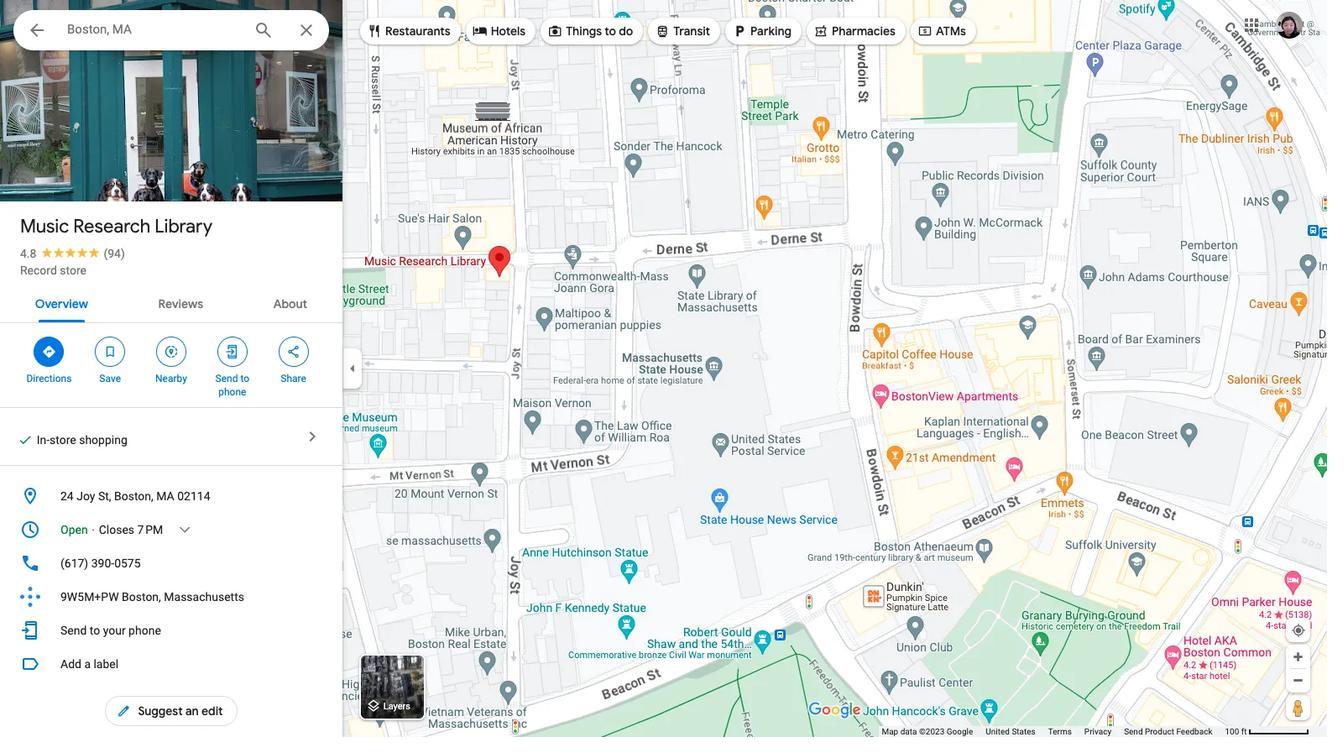Task type: describe. For each thing, give the bounding box(es) containing it.
ft
[[1242, 727, 1248, 737]]

show street view coverage image
[[1287, 695, 1311, 721]]


[[548, 21, 563, 40]]

map data ©2023 google
[[882, 727, 974, 737]]

24 joy st, boston, ma 02114
[[60, 490, 210, 503]]

research
[[73, 215, 151, 239]]

(617) 390-0575
[[60, 557, 141, 570]]

footer inside google maps element
[[882, 726, 1226, 737]]

layers
[[384, 702, 411, 712]]

to for send to your phone
[[90, 624, 100, 637]]

add
[[60, 658, 81, 671]]


[[225, 343, 240, 361]]

zoom in image
[[1293, 651, 1305, 663]]

 atms
[[918, 21, 967, 40]]

nearby
[[155, 373, 187, 385]]

data
[[901, 727, 918, 737]]

29 photos
[[43, 166, 103, 182]]

in-store shopping button
[[0, 408, 343, 465]]

(94)
[[104, 247, 125, 260]]

29 photos button
[[13, 160, 109, 189]]

show open hours for the week image
[[177, 522, 192, 538]]

 pharmacies
[[814, 21, 896, 40]]

photo of music research library image
[[0, 0, 343, 271]]

phone inside send to phone
[[219, 386, 246, 398]]

label
[[94, 658, 119, 671]]


[[732, 21, 748, 40]]

add a label
[[60, 658, 119, 671]]

hotels
[[491, 24, 526, 39]]


[[473, 21, 488, 40]]

add a label button
[[0, 648, 343, 681]]

open
[[60, 523, 88, 537]]

02114
[[177, 490, 210, 503]]

in-
[[37, 433, 50, 447]]

united states
[[986, 727, 1036, 737]]

things
[[566, 24, 602, 39]]

information for music research library region
[[0, 480, 343, 648]]

library
[[155, 215, 213, 239]]

boston, inside 9w5m+pw boston, massachusetts button
[[122, 590, 161, 604]]

your
[[103, 624, 126, 637]]

4.8
[[20, 247, 36, 260]]

states
[[1012, 727, 1036, 737]]


[[814, 21, 829, 40]]

massachusetts
[[164, 590, 244, 604]]

a
[[84, 658, 91, 671]]

feedback
[[1177, 727, 1213, 737]]

none field inside boston, ma field
[[67, 19, 240, 39]]

terms button
[[1049, 726, 1072, 737]]

st,
[[98, 490, 111, 503]]

to for send to phone
[[241, 373, 249, 385]]


[[655, 21, 670, 40]]

in-store shopping
[[37, 433, 127, 447]]


[[164, 343, 179, 361]]

product
[[1146, 727, 1175, 737]]

send to your phone button
[[0, 614, 343, 648]]

(617)
[[60, 557, 88, 570]]

 restaurants
[[367, 21, 451, 40]]

overview
[[35, 296, 88, 312]]

joy
[[77, 490, 95, 503]]

google account: michele murakami  
(michele.murakami@adept.ai) image
[[1277, 11, 1303, 38]]

music
[[20, 215, 69, 239]]

directions
[[26, 373, 72, 385]]

24 joy st, boston, ma 02114 button
[[0, 480, 343, 513]]

store for record
[[60, 264, 86, 277]]

do
[[619, 24, 633, 39]]

reviews button
[[145, 282, 217, 323]]

 button
[[13, 10, 60, 54]]

show your location image
[[1292, 623, 1307, 638]]

about button
[[260, 282, 321, 323]]

overview button
[[22, 282, 102, 323]]

open ⋅ closes 7 pm
[[60, 523, 163, 537]]

shopping
[[79, 433, 127, 447]]

phone inside 'button'
[[129, 624, 161, 637]]

tab list inside google maps element
[[0, 282, 343, 323]]

send for send to your phone
[[60, 624, 87, 637]]

suggest
[[138, 704, 183, 719]]

9w5m+pw boston, massachusetts
[[60, 590, 244, 604]]

store for in-
[[50, 433, 76, 447]]

actions for music research library region
[[0, 323, 343, 407]]

share
[[281, 373, 306, 385]]

send product feedback button
[[1125, 726, 1213, 737]]

transit
[[674, 24, 711, 39]]

send to phone
[[215, 373, 249, 398]]



Task type: vqa. For each thing, say whether or not it's contained in the screenshot.
paste image link field
no



Task type: locate. For each thing, give the bounding box(es) containing it.
2 horizontal spatial send
[[1125, 727, 1143, 737]]

privacy
[[1085, 727, 1112, 737]]

store inside group
[[50, 433, 76, 447]]

to inside  things to do
[[605, 24, 616, 39]]

1 vertical spatial to
[[241, 373, 249, 385]]

music research library
[[20, 215, 213, 239]]

100 ft
[[1226, 727, 1248, 737]]

tab list
[[0, 282, 343, 323]]

4.8 stars image
[[36, 247, 104, 258]]

Boston, MA field
[[13, 10, 329, 50]]


[[918, 21, 933, 40]]

store inside button
[[60, 264, 86, 277]]

edit
[[201, 704, 223, 719]]

google maps element
[[0, 0, 1328, 737]]

boston, inside "24 joy st, boston, ma 02114" button
[[114, 490, 154, 503]]

to left share
[[241, 373, 249, 385]]

footer
[[882, 726, 1226, 737]]

store down 4.8 stars "image"
[[60, 264, 86, 277]]

1 vertical spatial boston,
[[122, 590, 161, 604]]

1 vertical spatial store
[[50, 433, 76, 447]]

©2023
[[920, 727, 945, 737]]

100 ft button
[[1226, 727, 1310, 737]]


[[286, 343, 301, 361]]

send inside send to phone
[[215, 373, 238, 385]]

zoom out image
[[1293, 674, 1305, 687]]

record store button
[[20, 262, 86, 279]]

photos
[[61, 166, 103, 182]]

 hotels
[[473, 21, 526, 40]]

store
[[60, 264, 86, 277], [50, 433, 76, 447]]

94 reviews element
[[104, 247, 125, 260]]

phone
[[219, 386, 246, 398], [129, 624, 161, 637]]

record store
[[20, 264, 86, 277]]

1 vertical spatial phone
[[129, 624, 161, 637]]

send up add
[[60, 624, 87, 637]]

0 vertical spatial boston,
[[114, 490, 154, 503]]

phone right your
[[129, 624, 161, 637]]

parking
[[751, 24, 792, 39]]

restaurants
[[385, 24, 451, 39]]

boston,
[[114, 490, 154, 503], [122, 590, 161, 604]]

⋅
[[91, 523, 96, 537]]

google
[[947, 727, 974, 737]]

privacy button
[[1085, 726, 1112, 737]]

None field
[[67, 19, 240, 39]]

1 horizontal spatial phone
[[219, 386, 246, 398]]

29
[[43, 166, 58, 182]]

terms
[[1049, 727, 1072, 737]]

ma
[[156, 490, 174, 503]]

 search field
[[13, 10, 329, 54]]

send inside 'button'
[[60, 624, 87, 637]]

9w5m+pw boston, massachusetts button
[[0, 580, 343, 614]]

send for send to phone
[[215, 373, 238, 385]]

send down 
[[215, 373, 238, 385]]

send for send product feedback
[[1125, 727, 1143, 737]]

 suggest an edit
[[116, 702, 223, 721]]

1 vertical spatial send
[[60, 624, 87, 637]]

0575
[[114, 557, 141, 570]]

9w5m+pw
[[60, 590, 119, 604]]


[[116, 702, 131, 721]]

0 horizontal spatial send
[[60, 624, 87, 637]]

atms
[[936, 24, 967, 39]]

send left product
[[1125, 727, 1143, 737]]

an
[[186, 704, 199, 719]]


[[367, 21, 382, 40]]

7 pm
[[137, 523, 163, 537]]

send product feedback
[[1125, 727, 1213, 737]]

to
[[605, 24, 616, 39], [241, 373, 249, 385], [90, 624, 100, 637]]

store left shopping
[[50, 433, 76, 447]]

united states button
[[986, 726, 1036, 737]]

to inside send to phone
[[241, 373, 249, 385]]


[[27, 18, 47, 42]]

to left do
[[605, 24, 616, 39]]

0 vertical spatial to
[[605, 24, 616, 39]]

tab list containing overview
[[0, 282, 343, 323]]


[[41, 343, 57, 361]]

100
[[1226, 727, 1240, 737]]

1 horizontal spatial send
[[215, 373, 238, 385]]

2 vertical spatial send
[[1125, 727, 1143, 737]]

send to your phone
[[60, 624, 161, 637]]

send
[[215, 373, 238, 385], [60, 624, 87, 637], [1125, 727, 1143, 737]]

24
[[60, 490, 74, 503]]

music research library main content
[[0, 0, 343, 737]]

reviews
[[158, 296, 203, 312]]

390-
[[91, 557, 114, 570]]

closes
[[99, 523, 134, 537]]

united
[[986, 727, 1010, 737]]

0 vertical spatial send
[[215, 373, 238, 385]]

2 horizontal spatial to
[[605, 24, 616, 39]]

record
[[20, 264, 57, 277]]

collapse side panel image
[[344, 359, 362, 378]]

0 vertical spatial phone
[[219, 386, 246, 398]]

boston, down the 0575 at left bottom
[[122, 590, 161, 604]]

hours image
[[20, 520, 40, 540]]

save
[[99, 373, 121, 385]]

 parking
[[732, 21, 792, 40]]

map
[[882, 727, 899, 737]]

0 horizontal spatial phone
[[129, 624, 161, 637]]

2 vertical spatial to
[[90, 624, 100, 637]]

0 vertical spatial store
[[60, 264, 86, 277]]

(617) 390-0575 button
[[0, 547, 343, 580]]

footer containing map data ©2023 google
[[882, 726, 1226, 737]]

pharmacies
[[832, 24, 896, 39]]

to left your
[[90, 624, 100, 637]]


[[103, 343, 118, 361]]

send inside button
[[1125, 727, 1143, 737]]

0 horizontal spatial to
[[90, 624, 100, 637]]

has in-store shopping group
[[10, 432, 127, 448]]

about
[[274, 296, 307, 312]]

boston, right st,
[[114, 490, 154, 503]]

phone down 
[[219, 386, 246, 398]]

to inside 'button'
[[90, 624, 100, 637]]

1 horizontal spatial to
[[241, 373, 249, 385]]

 things to do
[[548, 21, 633, 40]]



